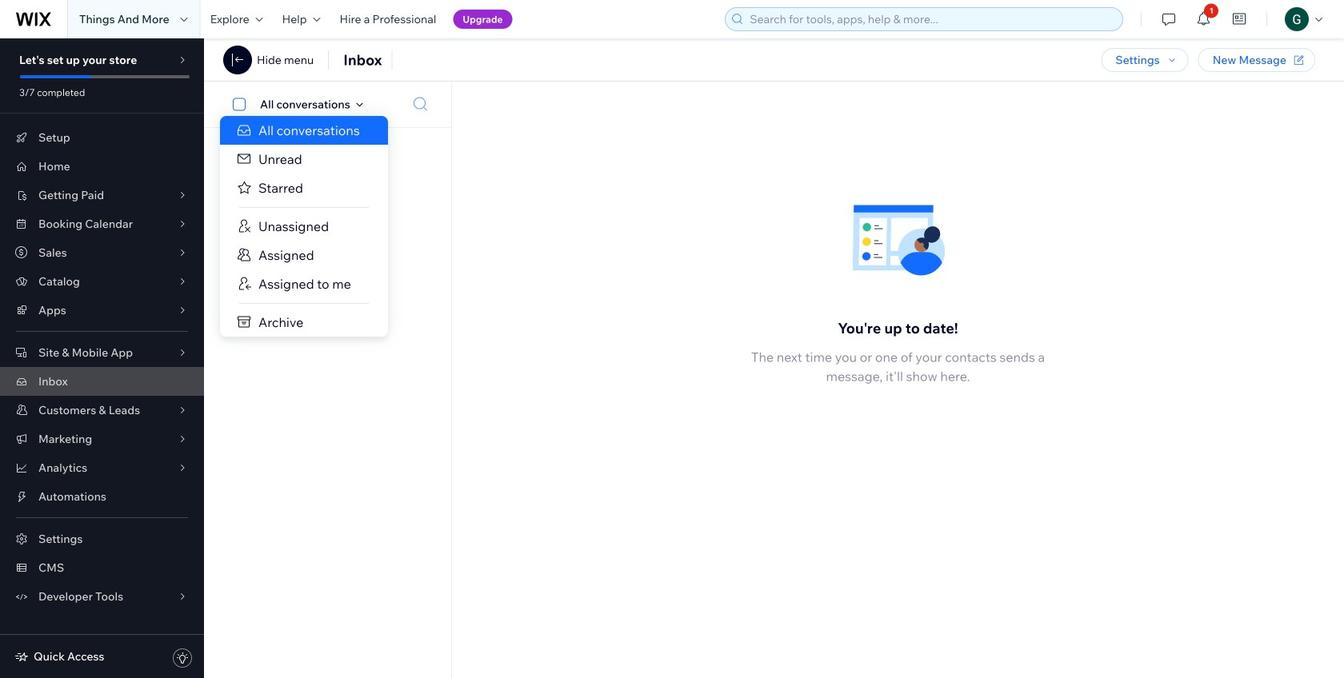 Task type: vqa. For each thing, say whether or not it's contained in the screenshot.
checkbox
yes



Task type: describe. For each thing, give the bounding box(es) containing it.
sidebar element
[[0, 38, 204, 679]]



Task type: locate. For each thing, give the bounding box(es) containing it.
option
[[220, 116, 388, 145]]

list box
[[220, 116, 388, 337]]

Search for tools, apps, help & more... field
[[746, 8, 1119, 30]]

None checkbox
[[224, 95, 260, 114]]



